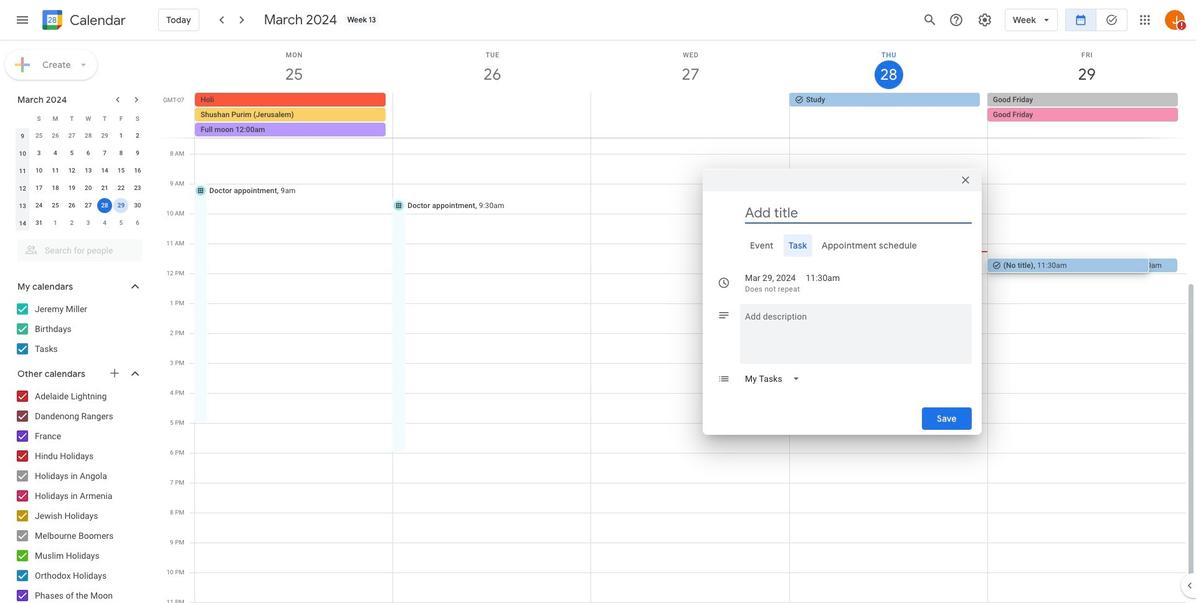 Task type: describe. For each thing, give the bounding box(es) containing it.
row group inside march 2024 grid
[[14, 127, 146, 232]]

9 element
[[130, 146, 145, 161]]

3 element
[[32, 146, 46, 161]]

april 1 element
[[48, 216, 63, 231]]

31 element
[[32, 216, 46, 231]]

16 element
[[130, 163, 145, 178]]

Search for people text field
[[25, 239, 135, 262]]

30 element
[[130, 198, 145, 213]]

29 element
[[114, 198, 129, 213]]

11 element
[[48, 163, 63, 178]]

27 element
[[81, 198, 96, 213]]

10 element
[[32, 163, 46, 178]]

april 2 element
[[64, 216, 79, 231]]

13 element
[[81, 163, 96, 178]]

12 element
[[64, 163, 79, 178]]

february 25 element
[[32, 128, 46, 143]]

19 element
[[64, 181, 79, 196]]

march 2024 grid
[[12, 110, 146, 232]]

heading inside calendar "element"
[[67, 13, 126, 28]]

april 3 element
[[81, 216, 96, 231]]

february 26 element
[[48, 128, 63, 143]]

5 element
[[64, 146, 79, 161]]

25 element
[[48, 198, 63, 213]]

add other calendars image
[[108, 367, 121, 379]]

4 element
[[48, 146, 63, 161]]

settings menu image
[[978, 12, 993, 27]]

28, today element
[[97, 198, 112, 213]]

Add description text field
[[740, 309, 972, 354]]

21 element
[[97, 181, 112, 196]]

2 element
[[130, 128, 145, 143]]



Task type: locate. For each thing, give the bounding box(es) containing it.
15 element
[[114, 163, 129, 178]]

main drawer image
[[15, 12, 30, 27]]

17 element
[[32, 181, 46, 196]]

my calendars list
[[2, 299, 155, 359]]

1 element
[[114, 128, 129, 143]]

column header inside march 2024 grid
[[14, 110, 31, 127]]

6 element
[[81, 146, 96, 161]]

april 6 element
[[130, 216, 145, 231]]

february 28 element
[[81, 128, 96, 143]]

row
[[189, 93, 1196, 138], [14, 110, 146, 127], [14, 127, 146, 145], [14, 145, 146, 162], [14, 162, 146, 179], [14, 179, 146, 197], [14, 197, 146, 214], [14, 214, 146, 232]]

row group
[[14, 127, 146, 232]]

april 5 element
[[114, 216, 129, 231]]

calendar element
[[40, 7, 126, 35]]

22 element
[[114, 181, 129, 196]]

8 element
[[114, 146, 129, 161]]

february 27 element
[[64, 128, 79, 143]]

14 element
[[97, 163, 112, 178]]

23 element
[[130, 181, 145, 196]]

Add title text field
[[745, 203, 972, 222]]

20 element
[[81, 181, 96, 196]]

other calendars list
[[2, 386, 155, 603]]

18 element
[[48, 181, 63, 196]]

column header
[[14, 110, 31, 127]]

None field
[[740, 367, 810, 390]]

7 element
[[97, 146, 112, 161]]

april 4 element
[[97, 216, 112, 231]]

tab list
[[713, 234, 972, 256]]

24 element
[[32, 198, 46, 213]]

heading
[[67, 13, 126, 28]]

february 29 element
[[97, 128, 112, 143]]

cell
[[195, 93, 393, 138], [393, 93, 591, 138], [591, 93, 789, 138], [988, 93, 1186, 138], [96, 197, 113, 214], [113, 197, 129, 214]]

grid
[[159, 40, 1196, 603]]

None search field
[[0, 234, 155, 262]]

26 element
[[64, 198, 79, 213]]



Task type: vqa. For each thing, say whether or not it's contained in the screenshot.
column header at the left top of the page in the THE MARCH 2024 grid
no



